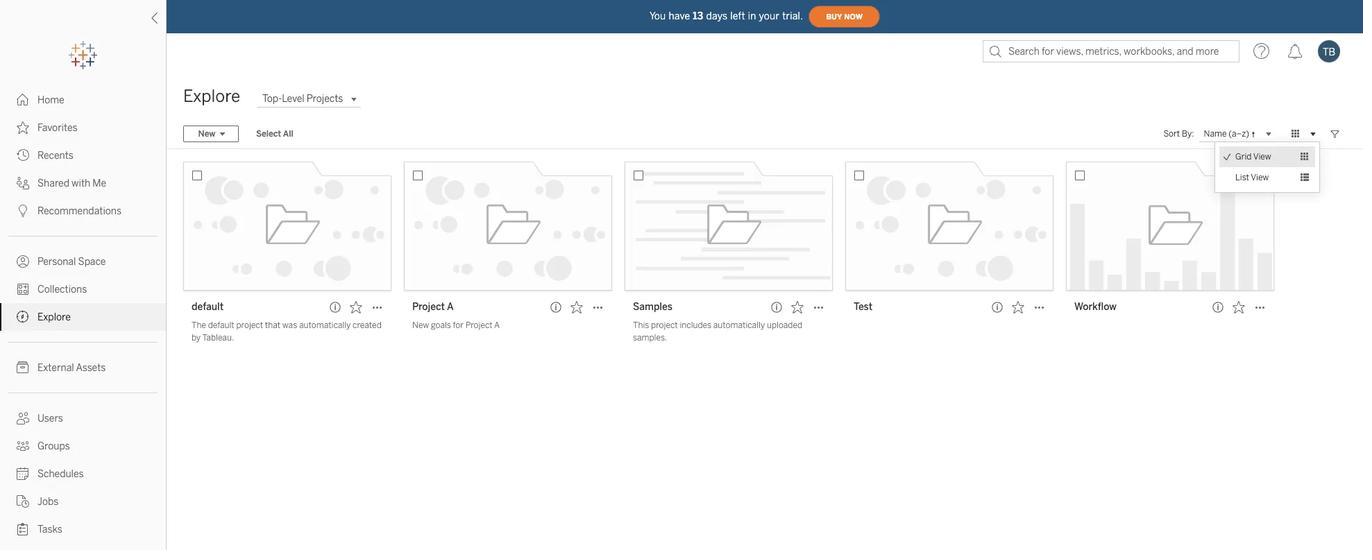 Task type: locate. For each thing, give the bounding box(es) containing it.
workflow
[[1075, 301, 1117, 313]]

by text only_f5he34f image for explore
[[17, 311, 29, 324]]

schedules link
[[0, 460, 166, 488]]

project
[[412, 301, 445, 313], [466, 321, 493, 331]]

favorites
[[37, 122, 78, 134]]

by text only_f5he34f image for collections
[[17, 283, 29, 296]]

explore up new popup button
[[183, 86, 240, 106]]

7 by text only_f5he34f image from the top
[[17, 468, 29, 481]]

by text only_f5he34f image for home
[[17, 94, 29, 106]]

2 project from the left
[[651, 321, 678, 331]]

2 by text only_f5he34f image from the top
[[17, 122, 29, 134]]

by text only_f5he34f image for tasks
[[17, 524, 29, 536]]

schedules
[[37, 469, 84, 481]]

project a
[[412, 301, 454, 313]]

1 vertical spatial view
[[1252, 173, 1270, 183]]

by text only_f5he34f image left 'tasks'
[[17, 524, 29, 536]]

1 horizontal spatial automatically
[[714, 321, 765, 331]]

1 vertical spatial explore
[[37, 312, 71, 324]]

jobs
[[37, 496, 59, 508]]

1 vertical spatial default
[[208, 321, 235, 331]]

users link
[[0, 405, 166, 433]]

grid
[[1236, 152, 1252, 162]]

0 vertical spatial a
[[447, 301, 454, 313]]

have
[[669, 10, 690, 22]]

projects
[[307, 93, 343, 105]]

created
[[353, 321, 382, 331]]

1 horizontal spatial a
[[494, 321, 500, 331]]

days
[[706, 10, 728, 22]]

this
[[633, 321, 649, 331]]

samples image
[[625, 162, 833, 291]]

buy
[[826, 12, 842, 21]]

new for new
[[198, 129, 216, 139]]

goals
[[431, 321, 451, 331]]

by text only_f5he34f image
[[17, 94, 29, 106], [17, 122, 29, 134], [17, 177, 29, 190], [17, 205, 29, 217], [17, 362, 29, 374], [17, 412, 29, 425], [17, 468, 29, 481], [17, 524, 29, 536]]

includes
[[680, 321, 712, 331]]

by text only_f5he34f image for groups
[[17, 440, 29, 453]]

recents link
[[0, 142, 166, 169]]

view for grid view
[[1254, 152, 1272, 162]]

0 horizontal spatial new
[[198, 129, 216, 139]]

project
[[236, 321, 263, 331], [651, 321, 678, 331]]

5 by text only_f5he34f image from the top
[[17, 440, 29, 453]]

by text only_f5he34f image left favorites
[[17, 122, 29, 134]]

a right for
[[494, 321, 500, 331]]

a up the new goals for project a
[[447, 301, 454, 313]]

trial.
[[783, 10, 803, 22]]

0 vertical spatial explore
[[183, 86, 240, 106]]

1 horizontal spatial project
[[651, 321, 678, 331]]

by text only_f5he34f image for schedules
[[17, 468, 29, 481]]

default
[[192, 301, 224, 313], [208, 321, 235, 331]]

by:
[[1182, 129, 1195, 139]]

1 vertical spatial new
[[412, 321, 429, 331]]

by text only_f5he34f image for favorites
[[17, 122, 29, 134]]

project left that at the bottom left of page
[[236, 321, 263, 331]]

0 vertical spatial project
[[412, 301, 445, 313]]

new
[[198, 129, 216, 139], [412, 321, 429, 331]]

automatically right includes
[[714, 321, 765, 331]]

view right list
[[1252, 173, 1270, 183]]

by text only_f5he34f image inside the home link
[[17, 94, 29, 106]]

personal space link
[[0, 248, 166, 276]]

project up samples.
[[651, 321, 678, 331]]

new goals for project a
[[412, 321, 500, 331]]

new inside new popup button
[[198, 129, 216, 139]]

automatically
[[299, 321, 351, 331], [714, 321, 765, 331]]

new left goals
[[412, 321, 429, 331]]

top-
[[262, 93, 282, 105]]

by text only_f5he34f image inside recommendations "link"
[[17, 205, 29, 217]]

3 by text only_f5he34f image from the top
[[17, 177, 29, 190]]

shared with me
[[37, 178, 106, 190]]

4 by text only_f5he34f image from the top
[[17, 311, 29, 324]]

samples.
[[633, 333, 667, 343]]

view for list view
[[1252, 173, 1270, 183]]

home
[[37, 94, 64, 106]]

was
[[282, 321, 297, 331]]

default up the the
[[192, 301, 224, 313]]

1 by text only_f5he34f image from the top
[[17, 149, 29, 162]]

6 by text only_f5he34f image from the top
[[17, 496, 29, 508]]

by text only_f5he34f image
[[17, 149, 29, 162], [17, 256, 29, 268], [17, 283, 29, 296], [17, 311, 29, 324], [17, 440, 29, 453], [17, 496, 29, 508]]

select all
[[256, 129, 294, 139]]

by text only_f5he34f image left users at the left bottom of the page
[[17, 412, 29, 425]]

6 by text only_f5he34f image from the top
[[17, 412, 29, 425]]

5 by text only_f5he34f image from the top
[[17, 362, 29, 374]]

0 vertical spatial new
[[198, 129, 216, 139]]

project up goals
[[412, 301, 445, 313]]

top-level projects
[[262, 93, 343, 105]]

now
[[845, 12, 863, 21]]

by text only_f5he34f image left "home"
[[17, 94, 29, 106]]

by text only_f5he34f image for external assets
[[17, 362, 29, 374]]

4 by text only_f5he34f image from the top
[[17, 205, 29, 217]]

buy now button
[[809, 6, 881, 28]]

new left select
[[198, 129, 216, 139]]

by text only_f5he34f image for personal space
[[17, 256, 29, 268]]

default image
[[183, 162, 392, 291]]

by text only_f5he34f image inside groups "link"
[[17, 440, 29, 453]]

explore inside main navigation. press the up and down arrow keys to access links. element
[[37, 312, 71, 324]]

new button
[[183, 126, 239, 142]]

list
[[1236, 173, 1250, 183]]

by text only_f5he34f image inside tasks link
[[17, 524, 29, 536]]

you have 13 days left in your trial.
[[650, 10, 803, 22]]

1 project from the left
[[236, 321, 263, 331]]

space
[[78, 256, 106, 268]]

view right grid
[[1254, 152, 1272, 162]]

1 automatically from the left
[[299, 321, 351, 331]]

recents
[[37, 150, 73, 162]]

by text only_f5he34f image inside jobs link
[[17, 496, 29, 508]]

the
[[192, 321, 206, 331]]

2 automatically from the left
[[714, 321, 765, 331]]

explore
[[183, 86, 240, 106], [37, 312, 71, 324]]

by text only_f5he34f image inside shared with me link
[[17, 177, 29, 190]]

by text only_f5he34f image inside external assets link
[[17, 362, 29, 374]]

8 by text only_f5he34f image from the top
[[17, 524, 29, 536]]

project right for
[[466, 321, 493, 331]]

a
[[447, 301, 454, 313], [494, 321, 500, 331]]

collections link
[[0, 276, 166, 303]]

by text only_f5he34f image inside users link
[[17, 412, 29, 425]]

default up 'tableau.'
[[208, 321, 235, 331]]

automatically right was
[[299, 321, 351, 331]]

1 vertical spatial a
[[494, 321, 500, 331]]

for
[[453, 321, 464, 331]]

favorites link
[[0, 114, 166, 142]]

3 by text only_f5he34f image from the top
[[17, 283, 29, 296]]

0 horizontal spatial project
[[236, 321, 263, 331]]

by text only_f5he34f image inside recents link
[[17, 149, 29, 162]]

select
[[256, 129, 281, 139]]

buy now
[[826, 12, 863, 21]]

by text only_f5he34f image inside favorites link
[[17, 122, 29, 134]]

by text only_f5he34f image left recommendations
[[17, 205, 29, 217]]

0 horizontal spatial project
[[412, 301, 445, 313]]

by text only_f5he34f image inside collections link
[[17, 283, 29, 296]]

by text only_f5he34f image left 'schedules'
[[17, 468, 29, 481]]

0 vertical spatial view
[[1254, 152, 1272, 162]]

sort
[[1164, 129, 1181, 139]]

0 vertical spatial default
[[192, 301, 224, 313]]

by text only_f5he34f image inside schedules link
[[17, 468, 29, 481]]

0 horizontal spatial automatically
[[299, 321, 351, 331]]

users
[[37, 413, 63, 425]]

by text only_f5he34f image inside "explore" link
[[17, 311, 29, 324]]

explore down "collections"
[[37, 312, 71, 324]]

personal
[[37, 256, 76, 268]]

project inside this project includes automatically uploaded samples.
[[651, 321, 678, 331]]

by text only_f5he34f image inside personal space link
[[17, 256, 29, 268]]

by text only_f5he34f image for shared with me
[[17, 177, 29, 190]]

assets
[[76, 362, 106, 374]]

by text only_f5he34f image left shared
[[17, 177, 29, 190]]

external assets link
[[0, 354, 166, 382]]

view
[[1254, 152, 1272, 162], [1252, 173, 1270, 183]]

default inside the 'the default project that was automatically created by tableau.'
[[208, 321, 235, 331]]

by text only_f5he34f image left external
[[17, 362, 29, 374]]

1 horizontal spatial new
[[412, 321, 429, 331]]

0 horizontal spatial explore
[[37, 312, 71, 324]]

13
[[693, 10, 704, 22]]

grid view
[[1236, 152, 1272, 162]]

2 by text only_f5he34f image from the top
[[17, 256, 29, 268]]

automatically inside this project includes automatically uploaded samples.
[[714, 321, 765, 331]]

1 horizontal spatial explore
[[183, 86, 240, 106]]

1 by text only_f5he34f image from the top
[[17, 94, 29, 106]]

that
[[265, 321, 281, 331]]

samples
[[633, 301, 673, 313]]

project a image
[[404, 162, 612, 291]]

1 horizontal spatial project
[[466, 321, 493, 331]]

by text only_f5he34f image for jobs
[[17, 496, 29, 508]]



Task type: vqa. For each thing, say whether or not it's contained in the screenshot.
the right the 28,
no



Task type: describe. For each thing, give the bounding box(es) containing it.
by
[[192, 333, 201, 343]]

list view
[[1236, 173, 1270, 183]]

jobs link
[[0, 488, 166, 516]]

groups link
[[0, 433, 166, 460]]

this project includes automatically uploaded samples.
[[633, 321, 803, 343]]

1 vertical spatial project
[[466, 321, 493, 331]]

test
[[854, 301, 873, 313]]

the default project that was automatically created by tableau.
[[192, 321, 382, 343]]

shared
[[37, 178, 69, 190]]

grid view image
[[1290, 128, 1303, 140]]

project inside the 'the default project that was automatically created by tableau.'
[[236, 321, 263, 331]]

explore link
[[0, 303, 166, 331]]

top-level projects button
[[257, 91, 361, 107]]

all
[[283, 129, 294, 139]]

workflow image
[[1067, 162, 1275, 291]]

automatically inside the 'the default project that was automatically created by tableau.'
[[299, 321, 351, 331]]

personal space
[[37, 256, 106, 268]]

0 horizontal spatial a
[[447, 301, 454, 313]]

tableau.
[[202, 333, 234, 343]]

groups
[[37, 441, 70, 453]]

level
[[282, 93, 305, 105]]

change view mode list box
[[1216, 142, 1320, 192]]

in
[[748, 10, 757, 22]]

by text only_f5he34f image for recommendations
[[17, 205, 29, 217]]

home link
[[0, 86, 166, 114]]

tasks
[[37, 524, 62, 536]]

test image
[[846, 162, 1054, 291]]

your
[[759, 10, 780, 22]]

new for new goals for project a
[[412, 321, 429, 331]]

shared with me link
[[0, 169, 166, 197]]

sort by:
[[1164, 129, 1195, 139]]

by text only_f5he34f image for recents
[[17, 149, 29, 162]]

navigation panel element
[[0, 42, 166, 551]]

recommendations
[[37, 206, 122, 217]]

collections
[[37, 284, 87, 296]]

you
[[650, 10, 666, 22]]

external assets
[[37, 362, 106, 374]]

external
[[37, 362, 74, 374]]

me
[[93, 178, 106, 190]]

with
[[72, 178, 90, 190]]

left
[[731, 10, 746, 22]]

select all button
[[247, 126, 303, 142]]

uploaded
[[767, 321, 803, 331]]

Search for views, metrics, workbooks, and more text field
[[983, 40, 1240, 62]]

recommendations link
[[0, 197, 166, 225]]

by text only_f5he34f image for users
[[17, 412, 29, 425]]

tasks link
[[0, 516, 166, 544]]

main navigation. press the up and down arrow keys to access links. element
[[0, 86, 166, 551]]



